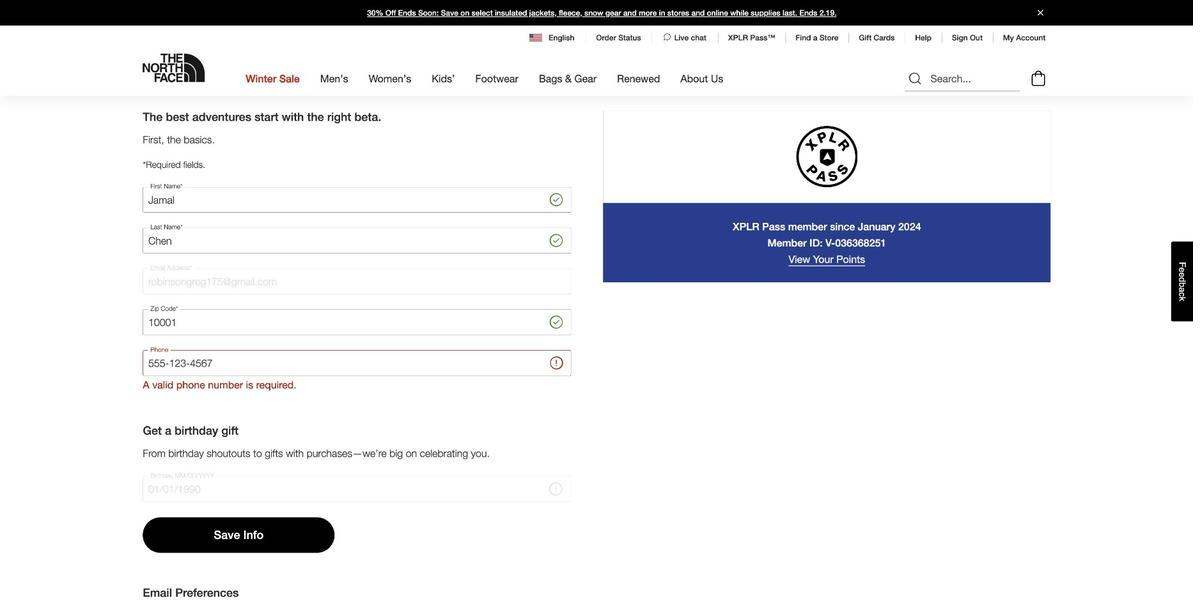 Task type: describe. For each thing, give the bounding box(es) containing it.
Phone telephone field
[[143, 351, 571, 376]]

MM/DD/YYYY text field
[[143, 477, 571, 502]]



Task type: vqa. For each thing, say whether or not it's contained in the screenshot.
the Phone phone field
yes



Task type: locate. For each thing, give the bounding box(es) containing it.
None text field
[[143, 187, 571, 213], [143, 228, 571, 254], [143, 269, 571, 295], [143, 187, 571, 213], [143, 228, 571, 254], [143, 269, 571, 295]]

Search search field
[[905, 66, 1020, 91]]

None text field
[[143, 310, 571, 335]]

info image
[[547, 481, 565, 499]]

search all image
[[908, 71, 923, 86]]

the north face home page image
[[143, 54, 205, 82]]

close image
[[1032, 10, 1049, 16]]

view cart image
[[1028, 69, 1049, 88]]



